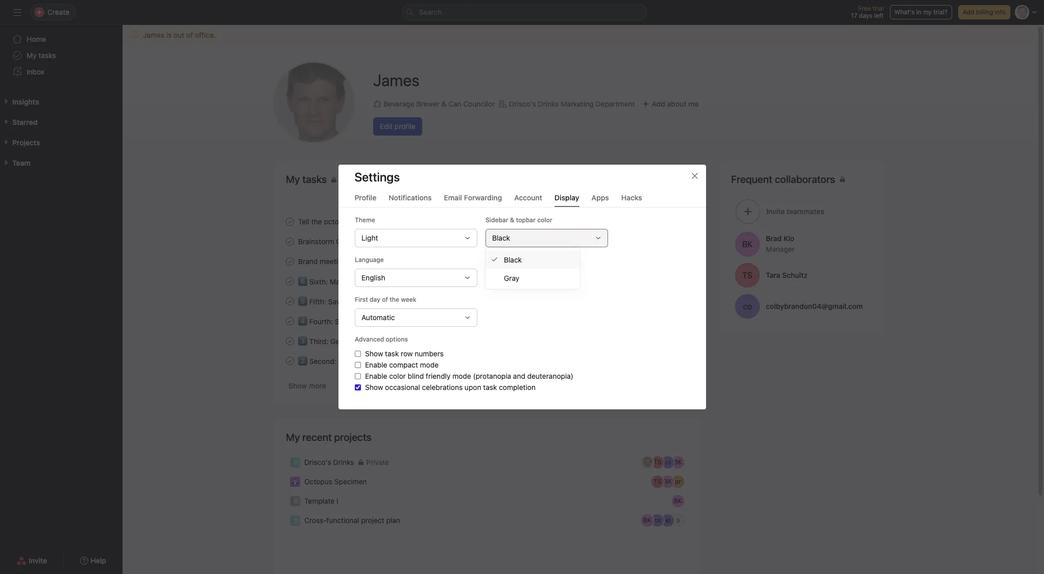 Task type: locate. For each thing, give the bounding box(es) containing it.
1 enable from the top
[[365, 361, 387, 370]]

free
[[858, 5, 871, 12]]

1 horizontal spatial ja
[[644, 459, 651, 467]]

0 horizontal spatial of
[[186, 31, 193, 39]]

el
[[665, 517, 670, 525]]

1 vertical spatial my
[[286, 432, 300, 444]]

the right find
[[354, 357, 365, 366]]

0 horizontal spatial you
[[353, 217, 365, 226]]

2 vertical spatial list image
[[292, 518, 298, 524]]

0 horizontal spatial james
[[143, 31, 164, 39]]

1 vertical spatial add
[[652, 99, 665, 108]]

global element
[[0, 25, 123, 86]]

1 vertical spatial drinks
[[333, 458, 354, 467]]

0 horizontal spatial task
[[385, 350, 399, 358]]

completed image left 2️⃣
[[284, 355, 296, 367]]

first day of the week
[[355, 296, 416, 304]]

completed image for 3️⃣
[[284, 335, 296, 347]]

marketing down flavors
[[377, 257, 410, 266]]

1 vertical spatial &
[[510, 216, 514, 224]]

Completed checkbox
[[284, 236, 296, 248], [284, 256, 296, 268], [284, 335, 296, 347], [284, 355, 296, 367]]

of right day
[[382, 296, 388, 304]]

completed checkbox for 5️⃣
[[284, 295, 296, 308]]

1 vertical spatial ts
[[654, 459, 661, 467]]

close image
[[691, 172, 699, 180]]

add left 'billing'
[[963, 8, 974, 16]]

add billing info button
[[958, 5, 1010, 19]]

with
[[348, 257, 362, 266], [379, 337, 392, 346]]

automatic
[[361, 313, 395, 322]]

1 vertical spatial in
[[417, 298, 423, 306]]

4️⃣ fourth: stay on top of incoming work
[[298, 318, 431, 326]]

brewer
[[416, 99, 440, 108]]

my left tasks
[[27, 51, 37, 60]]

what's
[[894, 8, 915, 16]]

work up first
[[349, 278, 365, 286]]

0 vertical spatial co
[[743, 302, 752, 311]]

1 horizontal spatial drinks
[[538, 99, 559, 108]]

completed image left 4️⃣
[[284, 315, 296, 328]]

1 vertical spatial color
[[389, 372, 406, 381]]

cross-functional project plan
[[304, 517, 400, 525]]

in left my
[[916, 8, 921, 16]]

them
[[382, 217, 399, 226]]

with down brainstorm california cola flavors
[[348, 257, 362, 266]]

of right out
[[186, 31, 193, 39]]

2 vertical spatial of
[[374, 318, 381, 326]]

enable
[[365, 361, 387, 370], [365, 372, 387, 381]]

you right "for"
[[438, 357, 450, 366]]

0 vertical spatial black
[[492, 234, 510, 243]]

cola
[[369, 237, 384, 246]]

show left more
[[288, 382, 307, 391]]

completed checkbox left brainstorm
[[284, 236, 296, 248]]

james for james is out of office.
[[143, 31, 164, 39]]

1 horizontal spatial in
[[916, 8, 921, 16]]

1 vertical spatial you
[[438, 357, 450, 366]]

1 horizontal spatial &
[[510, 216, 514, 224]]

completed image left "brand"
[[284, 256, 296, 268]]

list image
[[292, 460, 298, 466], [292, 499, 298, 505], [292, 518, 298, 524]]

with up "layout" at the left of page
[[379, 337, 392, 346]]

1 completed image from the top
[[284, 216, 296, 228]]

apps button
[[592, 193, 609, 207]]

my
[[27, 51, 37, 60], [286, 432, 300, 444]]

that's
[[389, 357, 407, 366]]

& left can
[[441, 99, 446, 108]]

completed image
[[284, 216, 296, 228], [284, 236, 296, 248], [284, 256, 296, 268], [284, 315, 296, 328]]

hacks button
[[621, 193, 642, 207]]

1 horizontal spatial you
[[438, 357, 450, 366]]

completed checkbox left tell
[[284, 216, 296, 228]]

completed image left 5️⃣
[[284, 295, 296, 308]]

task left row
[[385, 350, 399, 358]]

1 horizontal spatial color
[[537, 216, 552, 224]]

show
[[365, 350, 383, 358], [288, 382, 307, 391], [365, 383, 383, 392]]

2 enable from the top
[[365, 372, 387, 381]]

completed checkbox left 3️⃣ on the left bottom of page
[[284, 335, 296, 347]]

3 completed image from the top
[[284, 256, 296, 268]]

2 completed checkbox from the top
[[284, 256, 296, 268]]

0 vertical spatial enable
[[365, 361, 387, 370]]

4 completed checkbox from the top
[[284, 355, 296, 367]]

1 vertical spatial drisco's
[[304, 458, 331, 467]]

color down enable compact mode
[[389, 372, 406, 381]]

1 vertical spatial list image
[[292, 499, 298, 505]]

more
[[309, 382, 326, 391]]

completed checkbox for 6️⃣
[[284, 275, 296, 288]]

enable down "layout" at the left of page
[[365, 372, 387, 381]]

0 vertical spatial &
[[441, 99, 446, 108]]

1 vertical spatial james
[[373, 70, 419, 90]]

0 vertical spatial mode
[[420, 361, 438, 370]]

0 horizontal spatial in
[[417, 298, 423, 306]]

advanced
[[355, 336, 384, 344]]

show for show occasional celebrations upon task completion
[[365, 383, 383, 392]]

2 list image from the top
[[292, 499, 298, 505]]

get
[[330, 337, 342, 346]]

1 vertical spatial with
[[379, 337, 392, 346]]

0 horizontal spatial &
[[441, 99, 446, 108]]

list image left cross-
[[292, 518, 298, 524]]

ja
[[300, 86, 328, 119], [644, 459, 651, 467]]

1 vertical spatial co
[[664, 459, 671, 467]]

show inside button
[[288, 382, 307, 391]]

show down advanced
[[365, 350, 383, 358]]

& left topbar
[[510, 216, 514, 224]]

work down asana
[[415, 318, 431, 326]]

frequent collaborators
[[731, 174, 835, 185]]

0 vertical spatial james
[[143, 31, 164, 39]]

light
[[361, 234, 378, 243]]

display
[[555, 193, 579, 202]]

add about me button
[[639, 95, 701, 113]]

1 vertical spatial enable
[[365, 372, 387, 381]]

brad klo
[[766, 234, 794, 243]]

1 horizontal spatial task
[[483, 383, 497, 392]]

numbers
[[415, 350, 443, 358]]

2 vertical spatial ts
[[654, 478, 661, 486]]

add inside add billing info button
[[963, 8, 974, 16]]

0 vertical spatial add
[[963, 8, 974, 16]]

completed image for 4️⃣
[[284, 315, 296, 328]]

0 horizontal spatial color
[[389, 372, 406, 381]]

edit profile button
[[373, 117, 422, 136]]

0 vertical spatial task
[[385, 350, 399, 358]]

0 horizontal spatial add
[[652, 99, 665, 108]]

add left the about
[[652, 99, 665, 108]]

automatic button
[[355, 309, 477, 327]]

my recent projects
[[286, 432, 372, 444]]

1 vertical spatial task
[[483, 383, 497, 392]]

rocket image
[[292, 479, 298, 486]]

the right tell
[[311, 217, 322, 226]]

can
[[448, 99, 461, 108]]

0 horizontal spatial ja
[[300, 86, 328, 119]]

add inside add about me button
[[652, 99, 665, 108]]

task down (protanopia
[[483, 383, 497, 392]]

profile
[[394, 122, 415, 130]]

marketing
[[561, 99, 594, 108], [377, 257, 410, 266]]

brand
[[298, 257, 318, 266]]

add for add billing info
[[963, 8, 974, 16]]

completed checkbox left "brand"
[[284, 256, 296, 268]]

mode up upon at the left of page
[[452, 372, 471, 381]]

1 horizontal spatial mode
[[452, 372, 471, 381]]

my
[[923, 8, 932, 16]]

you left 'love'
[[353, 217, 365, 226]]

sidebar
[[485, 216, 508, 224]]

organized
[[344, 337, 377, 346]]

0 horizontal spatial marketing
[[377, 257, 410, 266]]

1 horizontal spatial work
[[415, 318, 431, 326]]

james up beverage
[[373, 70, 419, 90]]

home
[[27, 35, 46, 43]]

brand meeting with the marketing team
[[298, 257, 428, 266]]

0 vertical spatial my
[[27, 51, 37, 60]]

Enable color blind friendly mode (protanopia and deuteranopia) checkbox
[[355, 374, 361, 380]]

the up english
[[364, 257, 375, 266]]

what's in my trial? button
[[890, 5, 952, 19]]

0 horizontal spatial mode
[[420, 361, 438, 370]]

completed checkbox left 4️⃣
[[284, 315, 296, 328]]

1 horizontal spatial marketing
[[561, 99, 594, 108]]

2 horizontal spatial co
[[743, 302, 752, 311]]

in right the week on the bottom left of page
[[417, 298, 423, 306]]

0 horizontal spatial drisco's
[[304, 458, 331, 467]]

black link
[[486, 251, 580, 269]]

gray link
[[486, 269, 580, 287]]

color up black dropdown button
[[537, 216, 552, 224]]

black down sidebar
[[492, 234, 510, 243]]

3 completed checkbox from the top
[[284, 335, 296, 347]]

1 horizontal spatial my
[[286, 432, 300, 444]]

template i
[[304, 497, 338, 506]]

cross-
[[304, 517, 326, 525]]

completed image left brainstorm
[[284, 236, 296, 248]]

0 vertical spatial in
[[916, 8, 921, 16]]

mode down numbers
[[420, 361, 438, 370]]

1 horizontal spatial james
[[373, 70, 419, 90]]

completed image
[[284, 275, 296, 288], [284, 295, 296, 308], [284, 335, 296, 347], [284, 355, 296, 367]]

1 completed checkbox from the top
[[284, 216, 296, 228]]

0 vertical spatial drinks
[[538, 99, 559, 108]]

1 completed image from the top
[[284, 275, 296, 288]]

black inside "link"
[[504, 256, 522, 264]]

in
[[916, 8, 921, 16], [417, 298, 423, 306]]

0 horizontal spatial co
[[654, 517, 661, 525]]

list image up rocket image
[[292, 460, 298, 466]]

drisco's for drisco's drinks marketing department
[[509, 99, 536, 108]]

what's in my trial?
[[894, 8, 948, 16]]

3 list image from the top
[[292, 518, 298, 524]]

second:
[[309, 357, 336, 366]]

search list box
[[402, 4, 647, 20]]

completed checkbox left 6️⃣
[[284, 275, 296, 288]]

english
[[361, 274, 385, 282]]

the left the week on the bottom left of page
[[389, 296, 399, 304]]

Completed checkbox
[[284, 216, 296, 228], [284, 275, 296, 288], [284, 295, 296, 308], [284, 315, 296, 328]]

language
[[355, 256, 384, 264]]

2 vertical spatial co
[[654, 517, 661, 525]]

my for my tasks
[[27, 51, 37, 60]]

1 horizontal spatial add
[[963, 8, 974, 16]]

3 completed image from the top
[[284, 335, 296, 347]]

2 completed image from the top
[[284, 295, 296, 308]]

james left is
[[143, 31, 164, 39]]

0 vertical spatial list image
[[292, 460, 298, 466]]

completed image left tell
[[284, 216, 296, 228]]

pr
[[675, 478, 681, 486]]

4 completed image from the top
[[284, 315, 296, 328]]

enable compact mode
[[365, 361, 438, 370]]

0 vertical spatial with
[[348, 257, 362, 266]]

my tasks
[[286, 174, 327, 185]]

0 vertical spatial drisco's
[[509, 99, 536, 108]]

&
[[441, 99, 446, 108], [510, 216, 514, 224]]

marketing left department
[[561, 99, 594, 108]]

1 vertical spatial work
[[415, 318, 431, 326]]

and
[[513, 372, 525, 381]]

days
[[859, 12, 873, 19]]

add
[[963, 8, 974, 16], [652, 99, 665, 108]]

the for of
[[389, 296, 399, 304]]

0 horizontal spatial with
[[348, 257, 362, 266]]

of right top
[[374, 318, 381, 326]]

Enable compact mode checkbox
[[355, 362, 361, 369]]

tell
[[298, 217, 309, 226]]

my left recent projects
[[286, 432, 300, 444]]

1 vertical spatial of
[[382, 296, 388, 304]]

0 vertical spatial ja
[[300, 86, 328, 119]]

find
[[338, 357, 352, 366]]

4 completed checkbox from the top
[[284, 315, 296, 328]]

specimen
[[334, 478, 367, 487]]

list image down rocket image
[[292, 499, 298, 505]]

3 completed checkbox from the top
[[284, 295, 296, 308]]

1 completed checkbox from the top
[[284, 236, 296, 248]]

1 horizontal spatial of
[[374, 318, 381, 326]]

black up gray
[[504, 256, 522, 264]]

plan
[[386, 517, 400, 525]]

my inside global element
[[27, 51, 37, 60]]

drisco's up the octopus
[[304, 458, 331, 467]]

completed image left 3️⃣ on the left bottom of page
[[284, 335, 296, 347]]

row
[[401, 350, 413, 358]]

0 vertical spatial work
[[349, 278, 365, 286]]

upon
[[464, 383, 481, 392]]

1 vertical spatial mode
[[452, 372, 471, 381]]

drisco's right councilor
[[509, 99, 536, 108]]

beverage
[[383, 99, 414, 108]]

octopus
[[324, 217, 351, 226]]

completed checkbox for 2️⃣
[[284, 355, 296, 367]]

2 completed checkbox from the top
[[284, 275, 296, 288]]

1 horizontal spatial drisco's
[[509, 99, 536, 108]]

1 vertical spatial black
[[504, 256, 522, 264]]

completed image left 6️⃣
[[284, 275, 296, 288]]

0 horizontal spatial my
[[27, 51, 37, 60]]

california
[[336, 237, 367, 246]]

completed image for 5️⃣
[[284, 295, 296, 308]]

sixth:
[[309, 278, 328, 286]]

drisco's drinks
[[304, 458, 354, 467]]

compact
[[389, 361, 418, 370]]

time
[[346, 298, 360, 306]]

0 horizontal spatial drinks
[[333, 458, 354, 467]]

completed checkbox left 5️⃣
[[284, 295, 296, 308]]

show right show occasional celebrations upon task completion option on the bottom of page
[[365, 383, 383, 392]]

ts for bk
[[654, 459, 661, 467]]

invite button
[[10, 552, 54, 571]]

2 completed image from the top
[[284, 236, 296, 248]]

0 horizontal spatial work
[[349, 278, 365, 286]]

enable right "enable compact mode" option at the left of the page
[[365, 361, 387, 370]]

settings
[[355, 170, 400, 184]]

the
[[311, 217, 322, 226], [364, 257, 375, 266], [389, 296, 399, 304], [354, 357, 365, 366]]

project
[[361, 517, 384, 525]]

email
[[444, 193, 462, 202]]

4 completed image from the top
[[284, 355, 296, 367]]

completed checkbox left 2️⃣
[[284, 355, 296, 367]]



Task type: vqa. For each thing, say whether or not it's contained in the screenshot.
The 'Row'
yes



Task type: describe. For each thing, give the bounding box(es) containing it.
home link
[[6, 31, 116, 47]]

fifth:
[[309, 298, 326, 306]]

bk left 'el'
[[643, 517, 651, 525]]

completed checkbox for brand
[[284, 256, 296, 268]]

brad klo manager
[[766, 234, 795, 253]]

collaborating
[[372, 298, 415, 306]]

free trial 17 days left
[[851, 5, 884, 19]]

Show task row numbers checkbox
[[355, 351, 361, 357]]

show for show task row numbers
[[365, 350, 383, 358]]

flavors
[[386, 237, 408, 246]]

search button
[[402, 4, 647, 20]]

0 vertical spatial marketing
[[561, 99, 594, 108]]

search
[[419, 8, 442, 16]]

meeting
[[320, 257, 346, 266]]

add about me
[[652, 99, 699, 108]]

my for my recent projects
[[286, 432, 300, 444]]

show more
[[288, 382, 326, 391]]

2️⃣ second: find the layout that's right for you
[[298, 357, 450, 366]]

bk left brad klo manager
[[742, 240, 753, 249]]

james for james
[[373, 70, 419, 90]]

inbox
[[27, 67, 44, 76]]

completed image for 6️⃣
[[284, 275, 296, 288]]

department
[[596, 99, 635, 108]]

completed checkbox for 3️⃣
[[284, 335, 296, 347]]

tara schultz
[[766, 271, 808, 280]]

1 horizontal spatial co
[[664, 459, 671, 467]]

list image for template i
[[292, 499, 298, 505]]

completed checkbox for 4️⃣
[[284, 315, 296, 328]]

enable color blind friendly mode (protanopia and deuteranopia)
[[365, 372, 573, 381]]

list image for cross-functional project plan
[[292, 518, 298, 524]]

profile
[[355, 193, 376, 202]]

1 horizontal spatial with
[[379, 337, 392, 346]]

profile button
[[355, 193, 376, 207]]

trial?
[[933, 8, 948, 16]]

5️⃣ fifth: save time by collaborating in asana
[[298, 298, 445, 306]]

drinks for drisco's drinks marketing department
[[538, 99, 559, 108]]

drinks for drisco's drinks
[[333, 458, 354, 467]]

4️⃣
[[298, 318, 307, 326]]

completed image for tell
[[284, 216, 296, 228]]

councilor
[[463, 99, 495, 108]]

0 vertical spatial of
[[186, 31, 193, 39]]

blind
[[407, 372, 424, 381]]

trial
[[873, 5, 884, 12]]

beverage brewer & can councilor
[[383, 99, 495, 108]]

completed image for brainstorm
[[284, 236, 296, 248]]

black button
[[485, 229, 608, 248]]

team
[[411, 257, 428, 266]]

0 vertical spatial you
[[353, 217, 365, 226]]

tasks
[[38, 51, 56, 60]]

enable for enable color blind friendly mode (protanopia and deuteranopia)
[[365, 372, 387, 381]]

show task row numbers
[[365, 350, 443, 358]]

hacks
[[621, 193, 642, 202]]

incoming
[[383, 318, 413, 326]]

0 vertical spatial ts
[[742, 271, 752, 280]]

show for show more
[[288, 382, 307, 391]]

completed checkbox for tell
[[284, 216, 296, 228]]

enable for enable compact mode
[[365, 361, 387, 370]]

theme
[[355, 216, 375, 224]]

bk down pr
[[674, 498, 682, 505]]

ja button
[[273, 62, 355, 143]]

on
[[351, 318, 360, 326]]

ts for pr
[[654, 478, 661, 486]]

occasional
[[385, 383, 420, 392]]

6️⃣ sixth: make work manageable
[[298, 278, 407, 286]]

forwarding
[[464, 193, 502, 202]]

completed image for 2️⃣
[[284, 355, 296, 367]]

9
[[676, 517, 680, 525]]

show more button
[[286, 377, 329, 396]]

add for add about me
[[652, 99, 665, 108]]

recent projects
[[302, 432, 372, 444]]

1 vertical spatial ja
[[644, 459, 651, 467]]

stay
[[335, 318, 349, 326]]

love
[[366, 217, 380, 226]]

i
[[336, 497, 338, 506]]

email forwarding
[[444, 193, 502, 202]]

invite
[[29, 557, 47, 566]]

completed checkbox for brainstorm
[[284, 236, 296, 248]]

completion
[[499, 383, 535, 392]]

brainstorm
[[298, 237, 334, 246]]

fourth:
[[309, 318, 333, 326]]

2️⃣
[[298, 357, 307, 366]]

drisco's drinks marketing department
[[509, 99, 635, 108]]

in inside button
[[916, 8, 921, 16]]

notifications
[[389, 193, 432, 202]]

ja inside button
[[300, 86, 328, 119]]

layout
[[367, 357, 387, 366]]

edit
[[380, 122, 393, 130]]

sidebar & topbar color
[[485, 216, 552, 224]]

octopus
[[304, 478, 332, 487]]

sections
[[394, 337, 422, 346]]

black inside dropdown button
[[492, 234, 510, 243]]

deuteranopia)
[[527, 372, 573, 381]]

Show occasional celebrations upon task completion checkbox
[[355, 385, 361, 391]]

bk up pr
[[674, 459, 682, 467]]

the for with
[[364, 257, 375, 266]]

about
[[667, 99, 687, 108]]

1 list image from the top
[[292, 460, 298, 466]]

drisco's for drisco's drinks
[[304, 458, 331, 467]]

notifications button
[[389, 193, 432, 207]]

inbox link
[[6, 64, 116, 80]]

bk left pr
[[664, 478, 672, 486]]

apps
[[592, 193, 609, 202]]

hide sidebar image
[[13, 8, 21, 16]]

asana
[[425, 298, 445, 306]]

2 horizontal spatial of
[[382, 296, 388, 304]]

(protanopia
[[473, 372, 511, 381]]

1 vertical spatial marketing
[[377, 257, 410, 266]]

left
[[874, 12, 884, 19]]

my tasks link
[[6, 47, 116, 64]]

completed image for brand
[[284, 256, 296, 268]]

options
[[386, 336, 408, 344]]

0 vertical spatial color
[[537, 216, 552, 224]]

week
[[401, 296, 416, 304]]

the for find
[[354, 357, 365, 366]]

first
[[355, 296, 368, 304]]

brainstorm california cola flavors
[[298, 237, 408, 246]]

my tasks
[[27, 51, 56, 60]]



